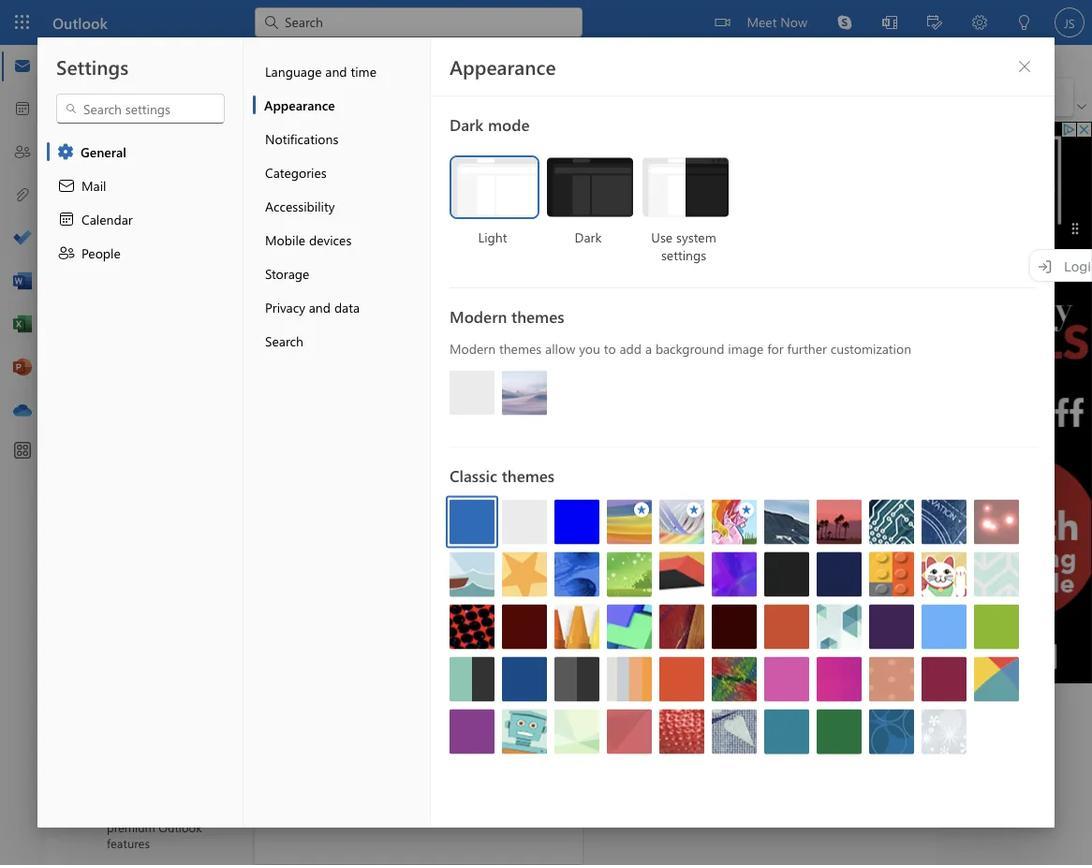 Task type: locate. For each thing, give the bounding box(es) containing it.
get started
[[266, 263, 333, 280]]

modern themes
[[450, 305, 564, 327]]

with
[[812, 519, 838, 536], [706, 546, 730, 563]]

0 vertical spatial themes
[[512, 305, 564, 327]]

premium
[[107, 819, 155, 836]]

to left add
[[604, 340, 616, 357]]

1 vertical spatial dark
[[575, 228, 602, 246]]

settings inside the use system settings
[[661, 246, 707, 263]]

themes down the modern themes
[[499, 340, 542, 357]]

more apps image
[[13, 442, 32, 461]]

application
[[0, 0, 1092, 866]]

document containing settings
[[0, 0, 1092, 866]]

 button
[[77, 126, 109, 160]]

settings for 
[[120, 88, 165, 106]]

tab list
[[93, 45, 270, 74]]


[[65, 102, 78, 115]]

csm metal deck - high quality products
[[319, 194, 560, 212]]

use
[[651, 228, 673, 246]]

mobile
[[766, 563, 806, 580]]

left-rail-appbar navigation
[[4, 45, 41, 433]]

for up empty
[[413, 737, 430, 754]]

0 of 6 complete
[[304, 304, 394, 321]]

2 vertical spatial your
[[384, 761, 410, 779]]

1 horizontal spatial dark
[[575, 228, 602, 246]]

a
[[645, 340, 652, 357]]

camera
[[804, 546, 846, 563]]

home button
[[93, 45, 156, 74]]

settings inside  view settings
[[120, 88, 165, 106]]

outlook up phone
[[760, 519, 808, 536]]

1 vertical spatial for
[[867, 519, 884, 536]]

0 vertical spatial the
[[630, 546, 649, 563]]

for inside modern themes element
[[768, 340, 784, 357]]

now
[[781, 13, 808, 30]]

categories
[[265, 163, 327, 181]]

2 horizontal spatial for
[[867, 519, 884, 536]]

take
[[730, 519, 757, 536]]

quality
[[461, 194, 504, 212]]

powerpoint image
[[13, 359, 32, 378]]

1 horizontal spatial appearance
[[450, 53, 556, 80]]

0 vertical spatial you
[[579, 340, 601, 357]]

1 vertical spatial the
[[434, 737, 453, 754]]

 button
[[1010, 52, 1040, 82]]

your left look
[[350, 341, 376, 358]]

background
[[656, 340, 725, 357]]

settings
[[120, 88, 165, 106], [661, 246, 707, 263]]

365
[[432, 528, 453, 546]]

 view settings
[[67, 88, 165, 107]]

1 horizontal spatial to
[[604, 340, 616, 357]]

2 vertical spatial for
[[413, 737, 430, 754]]

for right the image
[[768, 340, 784, 357]]

0 horizontal spatial settings
[[120, 88, 165, 106]]

themes inside modern themes element
[[499, 340, 542, 357]]

0
[[304, 304, 311, 321]]

1 vertical spatial appearance
[[264, 96, 335, 113]]

0 vertical spatial and
[[325, 62, 347, 80]]

your down done
[[384, 761, 410, 779]]

-
[[420, 194, 426, 212]]

1 vertical spatial and
[[309, 298, 331, 316]]

you
[[579, 340, 601, 357], [841, 519, 863, 536]]


[[274, 341, 292, 360]]

outlook inside banner
[[52, 12, 108, 32]]

1 horizontal spatial for
[[768, 340, 784, 357]]

appearance
[[450, 53, 556, 80], [264, 96, 335, 113]]


[[56, 142, 75, 161]]

calendar image
[[13, 100, 32, 119]]

you right "allow"
[[579, 340, 601, 357]]

you inside modern themes element
[[579, 340, 601, 357]]

set your advertising preferences image
[[966, 687, 981, 702]]

further
[[787, 340, 827, 357]]

1 horizontal spatial the
[[630, 546, 649, 563]]

0 horizontal spatial you
[[579, 340, 601, 357]]

your down the take
[[734, 546, 760, 563]]

allow
[[545, 340, 576, 357]]

meet now
[[747, 13, 808, 30]]

time
[[351, 62, 377, 80]]

themes up "allow"
[[512, 305, 564, 327]]

general
[[81, 143, 126, 160]]

outlook inside the premium outlook features
[[159, 819, 202, 836]]

1 horizontal spatial with
[[812, 519, 838, 536]]

enjoy
[[349, 761, 380, 779]]

dark left mode
[[450, 113, 484, 135]]

appearance up mode
[[450, 53, 556, 80]]

customization
[[831, 340, 912, 357]]

themes right classic
[[502, 465, 555, 486]]

and for privacy
[[309, 298, 331, 316]]

0 horizontal spatial for
[[413, 737, 430, 754]]

2 horizontal spatial your
[[734, 546, 760, 563]]

1 vertical spatial modern
[[450, 340, 496, 357]]

choose
[[304, 341, 347, 358]]

inbox
[[320, 134, 359, 154]]

2 modern from the top
[[450, 340, 496, 357]]

dialog
[[0, 0, 1092, 866]]

of
[[314, 304, 326, 321]]

to do image
[[13, 230, 32, 248]]

1 modern from the top
[[450, 305, 507, 327]]

classic themes
[[450, 465, 555, 486]]

1 horizontal spatial settings
[[661, 246, 707, 263]]

appearance up "notifications"
[[264, 96, 335, 113]]

complete
[[340, 304, 394, 321]]

dark mode
[[450, 113, 530, 135]]


[[715, 15, 730, 30]]

meet
[[747, 13, 777, 30]]

0 vertical spatial modern
[[450, 305, 507, 327]]

1 vertical spatial with
[[706, 546, 730, 563]]

the left qr in the right bottom of the page
[[630, 546, 649, 563]]

2 horizontal spatial to
[[850, 546, 862, 563]]

with down places.
[[706, 546, 730, 563]]

1 vertical spatial settings
[[661, 246, 707, 263]]

0 horizontal spatial the
[[434, 737, 453, 754]]

1 horizontal spatial you
[[841, 519, 863, 536]]

tab list containing home
[[93, 45, 270, 74]]

excel image
[[13, 316, 32, 334]]

0 horizontal spatial your
[[350, 341, 376, 358]]

0 vertical spatial dark
[[450, 113, 484, 135]]

modern for dark mode
[[450, 340, 496, 357]]

empty
[[414, 761, 450, 779]]

to right the upgrade
[[357, 528, 369, 546]]

 calendar
[[57, 210, 133, 229]]

the left "day" on the bottom of page
[[434, 737, 453, 754]]

categories button
[[253, 156, 430, 189]]

metal
[[350, 194, 384, 212]]

with up camera
[[812, 519, 838, 536]]

files image
[[13, 186, 32, 205]]

to inside modern themes element
[[604, 340, 616, 357]]

1 horizontal spatial your
[[384, 761, 410, 779]]

devices
[[309, 231, 352, 248]]

the inside you're going places. take outlook with you for free. scan the qr code with your phone camera to download outlook mobile
[[630, 546, 649, 563]]

2 vertical spatial themes
[[502, 465, 555, 486]]

storage button
[[253, 257, 430, 290]]

to right camera
[[850, 546, 862, 563]]

outlook right "premium"
[[159, 819, 202, 836]]

settings
[[56, 53, 129, 80]]

m
[[290, 185, 302, 202]]

favorites
[[112, 133, 173, 153]]

appearance tab panel
[[431, 37, 1055, 828]]

dark left use
[[575, 228, 602, 246]]

to inside you're going places. take outlook with you for free. scan the qr code with your phone camera to download outlook mobile
[[850, 546, 862, 563]]

0 horizontal spatial dark
[[450, 113, 484, 135]]

inbox.
[[454, 761, 488, 779]]

1 vertical spatial you
[[841, 519, 863, 536]]

document
[[0, 0, 1092, 866]]

appearance inside tab panel
[[450, 53, 556, 80]]

the
[[630, 546, 649, 563], [434, 737, 453, 754]]

0 vertical spatial settings
[[120, 88, 165, 106]]

modern down the modern themes
[[450, 340, 496, 357]]


[[543, 140, 562, 158]]

for left free.
[[867, 519, 884, 536]]

day
[[457, 737, 478, 754]]

layout group
[[302, 79, 486, 112]]

1 vertical spatial themes
[[499, 340, 542, 357]]

0 horizontal spatial to
[[357, 528, 369, 546]]

0 vertical spatial your
[[350, 341, 376, 358]]

dark
[[450, 113, 484, 135], [575, 228, 602, 246]]

microsoft
[[373, 528, 428, 546]]

image
[[728, 340, 764, 357]]

use system settings
[[651, 228, 716, 263]]

0 horizontal spatial with
[[706, 546, 730, 563]]

outlook up  button
[[52, 12, 108, 32]]

modern down light at the left
[[450, 305, 507, 327]]

you up camera
[[841, 519, 863, 536]]

products
[[508, 194, 560, 212]]

modern themes element
[[450, 340, 1036, 423]]

1 vertical spatial your
[[734, 546, 760, 563]]


[[111, 210, 129, 229]]

modern themes list box
[[450, 370, 1036, 423]]

0 vertical spatial appearance
[[450, 53, 556, 80]]

notifications button
[[253, 122, 430, 156]]

your inside all done for the day enjoy your empty inbox.
[[384, 761, 410, 779]]

0 vertical spatial for
[[768, 340, 784, 357]]

0 horizontal spatial appearance
[[264, 96, 335, 113]]

all done for the day enjoy your empty inbox.
[[349, 737, 488, 779]]


[[111, 247, 129, 266]]



Task type: vqa. For each thing, say whether or not it's contained in the screenshot.
Meet Now at the top right of page
yes



Task type: describe. For each thing, give the bounding box(es) containing it.
accessibility button
[[253, 189, 430, 223]]

conversation
[[137, 623, 213, 640]]

places.
[[686, 519, 726, 536]]

going
[[648, 519, 683, 536]]

free.
[[888, 519, 914, 536]]

light
[[478, 228, 507, 246]]

the inside all done for the day enjoy your empty inbox.
[[434, 737, 453, 754]]

 button
[[538, 135, 568, 161]]

appearance inside button
[[264, 96, 335, 113]]

 button
[[55, 46, 93, 78]]

language
[[265, 62, 322, 80]]

appearance button
[[253, 88, 430, 122]]

dark for dark mode
[[450, 113, 484, 135]]

metaldecking.com
[[319, 176, 428, 193]]

modern themes allow you to add a background image for further customization
[[450, 340, 912, 357]]

ad
[[947, 688, 959, 700]]


[[57, 244, 76, 262]]

search button
[[253, 324, 430, 358]]

help button
[[214, 45, 269, 74]]

dark for dark
[[575, 228, 602, 246]]

choose your look
[[304, 341, 405, 358]]

started
[[291, 263, 333, 280]]

and for language
[[325, 62, 347, 80]]

calendar
[[82, 210, 133, 228]]

mail image
[[13, 57, 32, 76]]

outlook link
[[52, 0, 108, 45]]

get
[[266, 263, 287, 280]]

to inside message list section
[[357, 528, 369, 546]]


[[67, 88, 85, 107]]

0 vertical spatial with
[[812, 519, 838, 536]]

metaldecking.com image
[[281, 179, 311, 209]]

outlook down the take
[[716, 563, 763, 580]]

code
[[674, 546, 702, 563]]

classic
[[450, 465, 497, 486]]

mobile devices button
[[253, 223, 430, 257]]

download
[[865, 546, 923, 563]]

conversation history tree
[[137, 623, 258, 640]]

privacy and data
[[265, 298, 360, 316]]

modern for appearance
[[450, 305, 507, 327]]

qr
[[653, 546, 670, 563]]

conversation history
[[137, 623, 258, 640]]

settings heading
[[56, 53, 129, 80]]

theme list box
[[446, 496, 1036, 762]]

privacy and data button
[[253, 290, 430, 324]]

mobile
[[265, 231, 306, 248]]

premium outlook features button
[[67, 777, 253, 866]]

people
[[82, 244, 121, 261]]

storage
[[265, 265, 310, 282]]

premium outlook features
[[107, 819, 202, 852]]


[[57, 210, 76, 229]]

for inside all done for the day enjoy your empty inbox.
[[413, 737, 430, 754]]

dialog containing settings
[[0, 0, 1092, 866]]

appearance heading
[[450, 53, 556, 80]]

look
[[380, 341, 405, 358]]

favorites tree item
[[67, 126, 235, 163]]

high
[[429, 194, 458, 212]]

you're going places. take outlook with you for free. scan the qr code with your phone camera to download outlook mobile
[[600, 519, 923, 580]]

application containing settings
[[0, 0, 1092, 866]]

Search settings search field
[[78, 99, 205, 118]]

6
[[329, 304, 336, 321]]

you inside you're going places. take outlook with you for free. scan the qr code with your phone camera to download outlook mobile
[[841, 519, 863, 536]]

message list section
[[255, 120, 583, 865]]

for inside you're going places. take outlook with you for free. scan the qr code with your phone camera to download outlook mobile
[[867, 519, 884, 536]]

upgrade
[[304, 528, 354, 546]]

scan
[[600, 546, 627, 563]]

language and time button
[[253, 54, 430, 88]]

favorites tree
[[67, 118, 235, 313]]

word image
[[13, 273, 32, 291]]

home
[[107, 51, 142, 68]]

conversation history tree item
[[137, 623, 258, 640]]

themes for dark mode
[[499, 340, 542, 357]]

search
[[265, 332, 304, 349]]

accessibility
[[265, 197, 335, 215]]

features
[[107, 835, 150, 852]]

your inside you're going places. take outlook with you for free. scan the qr code with your phone camera to download outlook mobile
[[734, 546, 760, 563]]

help
[[228, 51, 255, 68]]

phone
[[763, 546, 801, 563]]

add
[[620, 340, 642, 357]]


[[86, 135, 101, 150]]

settings tab list
[[37, 37, 244, 828]]

system
[[676, 228, 716, 246]]

data
[[334, 298, 360, 316]]

done
[[379, 737, 409, 754]]

all
[[360, 737, 375, 754]]

mobile devices
[[265, 231, 352, 248]]

themes for appearance
[[512, 305, 564, 327]]


[[1017, 59, 1032, 74]]

privacy
[[265, 298, 305, 316]]

you're
[[608, 519, 644, 536]]

upgrade to microsoft 365
[[304, 528, 453, 546]]


[[64, 52, 84, 72]]

outlook banner
[[0, 0, 1092, 45]]

notifications
[[265, 130, 339, 147]]

people image
[[13, 143, 32, 162]]

settings for use
[[661, 246, 707, 263]]

language and time
[[265, 62, 377, 80]]

onedrive image
[[13, 402, 32, 421]]

csm
[[319, 194, 346, 212]]

deck
[[387, 194, 417, 212]]

view
[[89, 88, 117, 106]]



